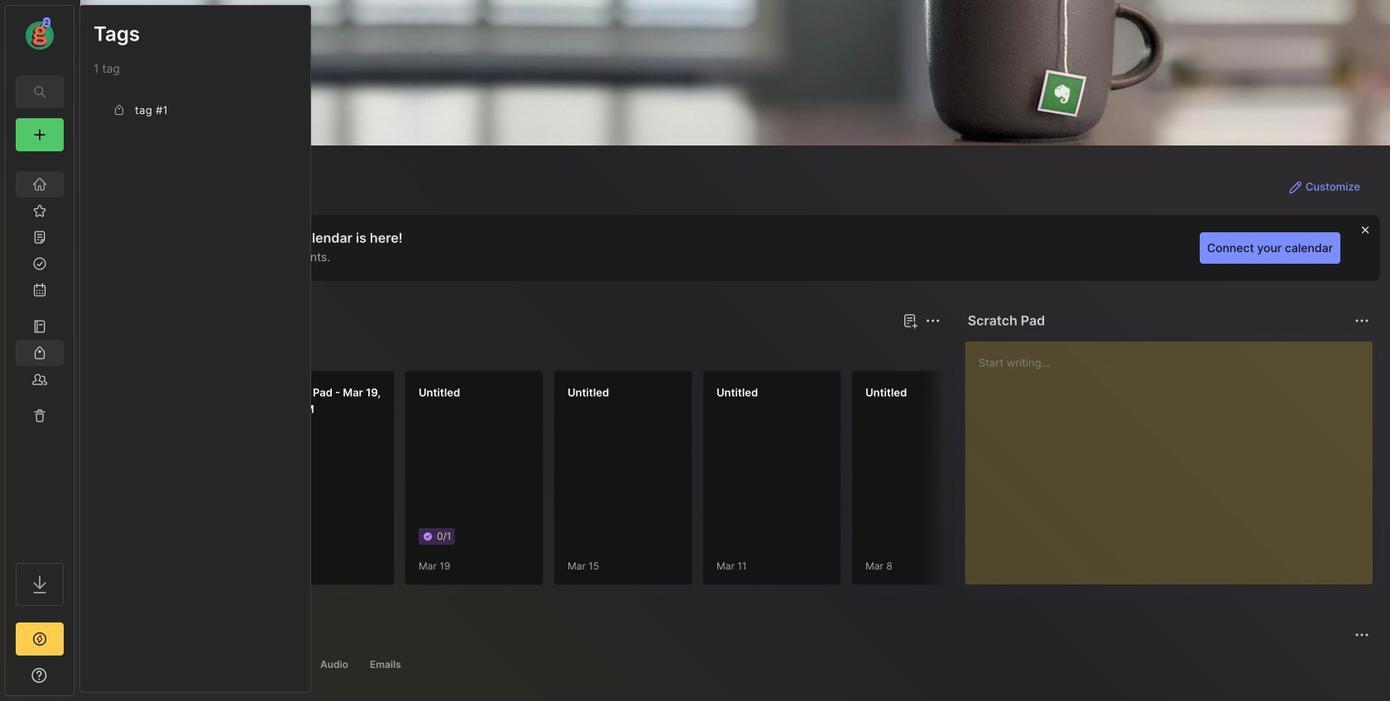 Task type: locate. For each thing, give the bounding box(es) containing it.
upgrade image
[[30, 630, 50, 650]]

home image
[[31, 176, 48, 193]]

tab list
[[110, 656, 1367, 675]]

tree
[[6, 161, 74, 549]]

row group
[[107, 371, 1391, 596]]

tab
[[165, 341, 232, 361], [236, 656, 306, 675], [313, 656, 356, 675], [362, 656, 409, 675]]



Task type: describe. For each thing, give the bounding box(es) containing it.
WHAT'S NEW field
[[6, 663, 74, 689]]

Account field
[[6, 16, 74, 52]]

main element
[[0, 0, 79, 702]]

edit search image
[[30, 82, 50, 102]]

click to expand image
[[72, 671, 85, 691]]

Start writing… text field
[[979, 342, 1372, 572]]

tree inside main element
[[6, 161, 74, 549]]



Task type: vqa. For each thing, say whether or not it's contained in the screenshot.
More actions image
no



